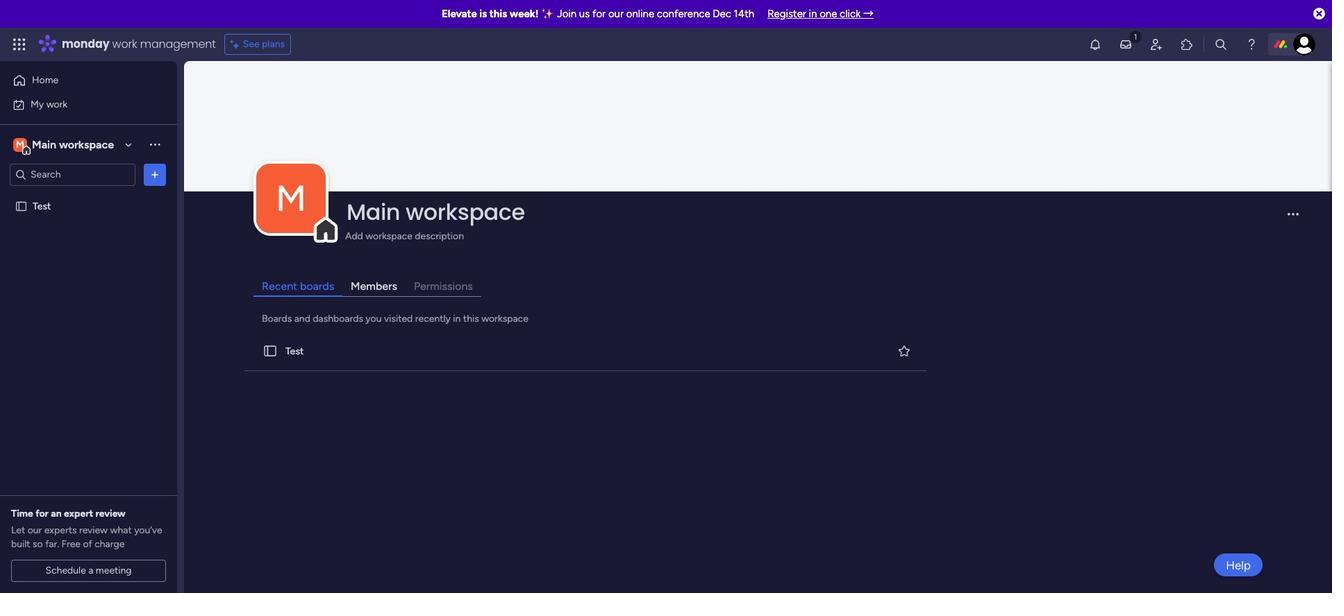 Task type: describe. For each thing, give the bounding box(es) containing it.
you
[[366, 313, 382, 325]]

notifications image
[[1088, 38, 1102, 51]]

home
[[32, 74, 58, 86]]

us
[[579, 8, 590, 20]]

1 horizontal spatial our
[[608, 8, 624, 20]]

expert
[[64, 508, 93, 520]]

m inside 'workspace selection' element
[[16, 139, 24, 150]]

members
[[351, 280, 397, 293]]

see
[[243, 38, 259, 50]]

search everything image
[[1214, 38, 1228, 51]]

add workspace description
[[345, 231, 464, 242]]

recent boards
[[262, 280, 334, 293]]

visited
[[384, 313, 413, 325]]

schedule a meeting
[[45, 565, 132, 577]]

let
[[11, 525, 25, 537]]

0 vertical spatial this
[[489, 8, 507, 20]]

apps image
[[1180, 38, 1194, 51]]

plans
[[262, 38, 285, 50]]

an
[[51, 508, 62, 520]]

elevate is this week! ✨ join us for our online conference dec 14th
[[442, 8, 754, 20]]

schedule a meeting button
[[11, 560, 166, 583]]

time for an expert review let our experts review what you've built so far. free of charge
[[11, 508, 162, 551]]

description
[[415, 231, 464, 242]]

m inside m dropdown button
[[276, 177, 306, 220]]

boards and dashboards you visited recently in this workspace
[[262, 313, 528, 325]]

options image
[[148, 168, 162, 182]]

1 vertical spatial review
[[79, 525, 108, 537]]

add
[[345, 231, 363, 242]]

click
[[840, 8, 861, 20]]

see plans button
[[224, 34, 291, 55]]

my work
[[31, 98, 67, 110]]

v2 ellipsis image
[[1288, 213, 1299, 225]]

monday work management
[[62, 36, 216, 52]]

boards
[[262, 313, 292, 325]]

management
[[140, 36, 216, 52]]

m button
[[256, 164, 326, 233]]

work for my
[[46, 98, 67, 110]]

Main workspace field
[[343, 197, 1276, 228]]

1 horizontal spatial main workspace
[[347, 197, 525, 228]]

register in one click →
[[768, 8, 874, 20]]

dec
[[713, 8, 731, 20]]

1 image
[[1129, 28, 1142, 44]]

dashboards
[[313, 313, 363, 325]]

main workspace inside 'workspace selection' element
[[32, 138, 114, 151]]

→
[[863, 8, 874, 20]]

time
[[11, 508, 33, 520]]

test inside test 'list box'
[[33, 200, 51, 212]]

main inside 'workspace selection' element
[[32, 138, 56, 151]]



Task type: vqa. For each thing, say whether or not it's contained in the screenshot.
By in the MediaValet By MediaValet
no



Task type: locate. For each thing, give the bounding box(es) containing it.
public board image inside test 'list box'
[[15, 200, 28, 213]]

test inside test link
[[285, 346, 304, 357]]

work right monday
[[112, 36, 137, 52]]

a
[[88, 565, 93, 577]]

0 vertical spatial for
[[592, 8, 606, 20]]

option
[[0, 194, 177, 197]]

week!
[[510, 8, 539, 20]]

1 vertical spatial this
[[463, 313, 479, 325]]

review up the what
[[95, 508, 126, 520]]

0 horizontal spatial m
[[16, 139, 24, 150]]

0 horizontal spatial main
[[32, 138, 56, 151]]

in left one
[[809, 8, 817, 20]]

of
[[83, 539, 92, 551]]

test down "and"
[[285, 346, 304, 357]]

see plans
[[243, 38, 285, 50]]

workspace selection element
[[13, 136, 116, 155]]

1 vertical spatial workspace image
[[256, 164, 326, 233]]

1 horizontal spatial m
[[276, 177, 306, 220]]

elevate
[[442, 8, 477, 20]]

work for monday
[[112, 36, 137, 52]]

0 vertical spatial test
[[33, 200, 51, 212]]

monday
[[62, 36, 109, 52]]

1 vertical spatial public board image
[[263, 344, 278, 359]]

work inside "button"
[[46, 98, 67, 110]]

test down search in workspace field
[[33, 200, 51, 212]]

for right us
[[592, 8, 606, 20]]

0 horizontal spatial in
[[453, 313, 461, 325]]

1 vertical spatial main workspace
[[347, 197, 525, 228]]

0 horizontal spatial this
[[463, 313, 479, 325]]

my work button
[[8, 93, 149, 116]]

for
[[592, 8, 606, 20], [36, 508, 49, 520]]

and
[[294, 313, 310, 325]]

main up "add"
[[347, 197, 400, 228]]

brad klo image
[[1293, 33, 1315, 56]]

0 vertical spatial main workspace
[[32, 138, 114, 151]]

test link
[[242, 332, 929, 372]]

main
[[32, 138, 56, 151], [347, 197, 400, 228]]

test
[[33, 200, 51, 212], [285, 346, 304, 357]]

main workspace
[[32, 138, 114, 151], [347, 197, 525, 228]]

home button
[[8, 69, 149, 92]]

0 horizontal spatial public board image
[[15, 200, 28, 213]]

workspace inside 'workspace selection' element
[[59, 138, 114, 151]]

public board image inside test link
[[263, 344, 278, 359]]

1 vertical spatial main
[[347, 197, 400, 228]]

boards
[[300, 280, 334, 293]]

our
[[608, 8, 624, 20], [28, 525, 42, 537]]

in right recently
[[453, 313, 461, 325]]

main down 'my work'
[[32, 138, 56, 151]]

1 vertical spatial for
[[36, 508, 49, 520]]

0 horizontal spatial our
[[28, 525, 42, 537]]

work
[[112, 36, 137, 52], [46, 98, 67, 110]]

online
[[626, 8, 654, 20]]

1 vertical spatial test
[[285, 346, 304, 357]]

schedule
[[45, 565, 86, 577]]

1 vertical spatial in
[[453, 313, 461, 325]]

0 vertical spatial work
[[112, 36, 137, 52]]

meeting
[[96, 565, 132, 577]]

free
[[61, 539, 81, 551]]

is
[[479, 8, 487, 20]]

for left an
[[36, 508, 49, 520]]

inbox image
[[1119, 38, 1133, 51]]

0 vertical spatial workspace image
[[13, 137, 27, 152]]

recently
[[415, 313, 451, 325]]

our left online
[[608, 8, 624, 20]]

0 horizontal spatial main workspace
[[32, 138, 114, 151]]

1 horizontal spatial work
[[112, 36, 137, 52]]

review up of
[[79, 525, 108, 537]]

0 vertical spatial public board image
[[15, 200, 28, 213]]

workspace options image
[[148, 138, 162, 152]]

you've
[[134, 525, 162, 537]]

charge
[[95, 539, 125, 551]]

0 vertical spatial main
[[32, 138, 56, 151]]

what
[[110, 525, 132, 537]]

1 horizontal spatial in
[[809, 8, 817, 20]]

0 vertical spatial our
[[608, 8, 624, 20]]

this
[[489, 8, 507, 20], [463, 313, 479, 325]]

0 vertical spatial in
[[809, 8, 817, 20]]

14th
[[734, 8, 754, 20]]

so
[[33, 539, 43, 551]]

work right my
[[46, 98, 67, 110]]

help
[[1226, 559, 1251, 573]]

test list box
[[0, 192, 177, 406]]

1 horizontal spatial for
[[592, 8, 606, 20]]

0 vertical spatial review
[[95, 508, 126, 520]]

my
[[31, 98, 44, 110]]

add to favorites image
[[897, 344, 911, 358]]

1 horizontal spatial this
[[489, 8, 507, 20]]

0 horizontal spatial for
[[36, 508, 49, 520]]

1 horizontal spatial workspace image
[[256, 164, 326, 233]]

main workspace up search in workspace field
[[32, 138, 114, 151]]

our up so
[[28, 525, 42, 537]]

in
[[809, 8, 817, 20], [453, 313, 461, 325]]

m
[[16, 139, 24, 150], [276, 177, 306, 220]]

join
[[557, 8, 577, 20]]

this right recently
[[463, 313, 479, 325]]

main workspace up the description
[[347, 197, 525, 228]]

conference
[[657, 8, 710, 20]]

1 horizontal spatial main
[[347, 197, 400, 228]]

1 vertical spatial our
[[28, 525, 42, 537]]

help button
[[1214, 554, 1263, 577]]

0 horizontal spatial workspace image
[[13, 137, 27, 152]]

register in one click → link
[[768, 8, 874, 20]]

select product image
[[13, 38, 26, 51]]

1 horizontal spatial test
[[285, 346, 304, 357]]

built
[[11, 539, 30, 551]]

Search in workspace field
[[29, 167, 116, 183]]

1 horizontal spatial public board image
[[263, 344, 278, 359]]

1 vertical spatial m
[[276, 177, 306, 220]]

far.
[[45, 539, 59, 551]]

recent
[[262, 280, 297, 293]]

one
[[820, 8, 837, 20]]

experts
[[44, 525, 77, 537]]

0 horizontal spatial work
[[46, 98, 67, 110]]

review
[[95, 508, 126, 520], [79, 525, 108, 537]]

public board image
[[15, 200, 28, 213], [263, 344, 278, 359]]

for inside time for an expert review let our experts review what you've built so far. free of charge
[[36, 508, 49, 520]]

✨
[[541, 8, 554, 20]]

our inside time for an expert review let our experts review what you've built so far. free of charge
[[28, 525, 42, 537]]

this right is
[[489, 8, 507, 20]]

workspace
[[59, 138, 114, 151], [406, 197, 525, 228], [365, 231, 412, 242], [481, 313, 528, 325]]

help image
[[1245, 38, 1258, 51]]

workspace image
[[13, 137, 27, 152], [256, 164, 326, 233]]

0 vertical spatial m
[[16, 139, 24, 150]]

permissions
[[414, 280, 473, 293]]

invite members image
[[1149, 38, 1163, 51]]

1 vertical spatial work
[[46, 98, 67, 110]]

register
[[768, 8, 806, 20]]

0 horizontal spatial test
[[33, 200, 51, 212]]



